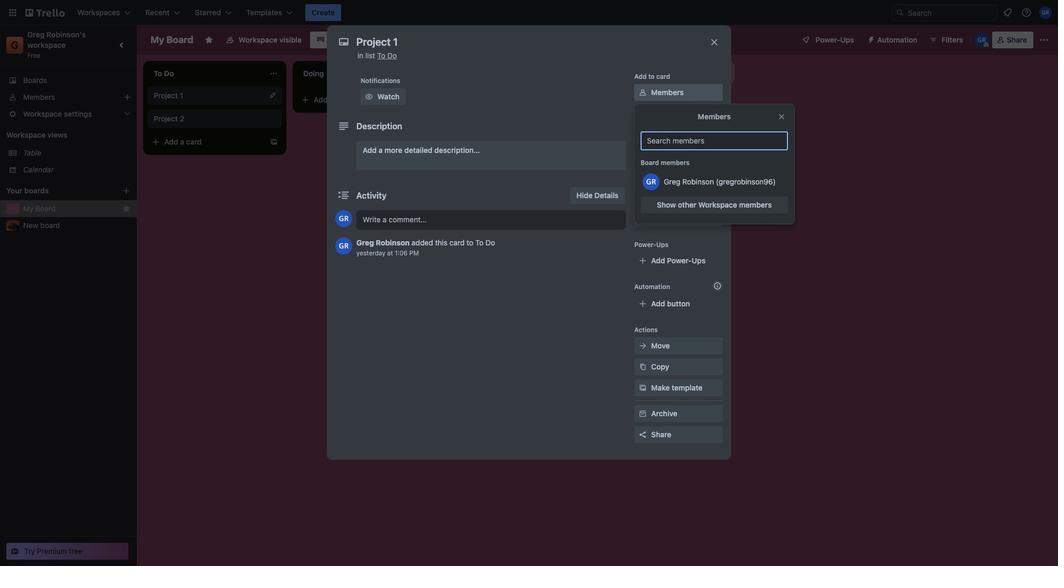 Task type: locate. For each thing, give the bounding box(es) containing it.
my board left star or unstar board icon
[[151, 34, 193, 45]]

greg robinson (gregrobinson96) image right filters
[[974, 33, 989, 47]]

sm image inside cover link
[[638, 193, 648, 203]]

ups left automation button
[[840, 35, 854, 44]]

my up new
[[23, 204, 33, 213]]

hide details
[[577, 191, 619, 200]]

1 horizontal spatial a
[[330, 95, 334, 104]]

members link down boards
[[0, 89, 137, 106]]

robinson for added
[[376, 238, 410, 247]]

sm image inside make template link
[[638, 383, 648, 394]]

sm image left checklist
[[638, 130, 648, 140]]

2 horizontal spatial members
[[698, 112, 731, 121]]

new board
[[23, 221, 60, 230]]

sm image
[[638, 87, 648, 98], [364, 92, 374, 102], [638, 130, 648, 140], [638, 341, 648, 352], [638, 362, 648, 373]]

ups up add power-ups
[[656, 241, 669, 249]]

0 vertical spatial workspace
[[239, 35, 277, 44]]

greg inside greg robinson added this card to to do yesterday at 1:06 pm
[[356, 238, 374, 247]]

1 horizontal spatial my board
[[151, 34, 193, 45]]

a left watch 'button'
[[330, 95, 334, 104]]

1 vertical spatial add a card
[[164, 137, 202, 146]]

detailed
[[404, 146, 432, 155]]

robinson
[[682, 177, 714, 186], [376, 238, 410, 247]]

0 vertical spatial greg
[[27, 30, 45, 39]]

1 horizontal spatial power-
[[667, 256, 692, 265]]

list right the another
[[655, 68, 666, 77]]

1 vertical spatial robinson
[[376, 238, 410, 247]]

greg robinson (gregrobinson96)
[[664, 177, 776, 186]]

0 horizontal spatial a
[[180, 137, 184, 146]]

sm image
[[863, 32, 877, 46], [638, 193, 648, 203], [638, 383, 648, 394], [638, 409, 648, 420]]

greg for greg robinson's workspace free
[[27, 30, 45, 39]]

0 horizontal spatial my board
[[23, 204, 56, 213]]

1 horizontal spatial add a card
[[314, 95, 351, 104]]

automation down the search icon
[[877, 35, 917, 44]]

0 horizontal spatial workspace
[[6, 131, 46, 140]]

0 horizontal spatial greg
[[27, 30, 45, 39]]

your
[[6, 186, 22, 195]]

to down write a comment text field
[[475, 238, 484, 247]]

ups
[[840, 35, 854, 44], [656, 241, 669, 249], [692, 256, 706, 265]]

1 vertical spatial my
[[23, 204, 33, 213]]

project
[[154, 91, 178, 100], [154, 114, 178, 123]]

star or unstar board image
[[205, 36, 213, 44]]

workspace for workspace visible
[[239, 35, 277, 44]]

sm image inside members 'link'
[[638, 87, 648, 98]]

to
[[377, 51, 385, 60], [475, 238, 484, 247]]

boards
[[23, 76, 47, 85]]

0 vertical spatial members
[[661, 159, 690, 167]]

try premium free button
[[6, 544, 128, 561]]

0 horizontal spatial members link
[[0, 89, 137, 106]]

ups down the fields
[[692, 256, 706, 265]]

members
[[661, 159, 690, 167], [739, 201, 772, 210]]

power-
[[816, 35, 840, 44], [634, 241, 656, 249], [667, 256, 692, 265]]

power- inside the power-ups button
[[816, 35, 840, 44]]

board up new board
[[35, 204, 56, 213]]

0 vertical spatial add a card button
[[297, 92, 415, 108]]

workspace inside button
[[239, 35, 277, 44]]

robinson up at
[[376, 238, 410, 247]]

greg inside greg robinson's workspace free
[[27, 30, 45, 39]]

1 vertical spatial automation
[[634, 283, 670, 291]]

1 horizontal spatial members
[[651, 88, 684, 97]]

members link down add to card
[[634, 84, 723, 101]]

g link
[[6, 37, 23, 54]]

show menu image
[[1039, 35, 1049, 45]]

members link
[[634, 84, 723, 101], [0, 89, 137, 106]]

0 horizontal spatial robinson
[[376, 238, 410, 247]]

move
[[651, 342, 670, 351]]

2 vertical spatial greg robinson (gregrobinson96) image
[[335, 238, 352, 255]]

activity
[[356, 191, 387, 201]]

None text field
[[351, 33, 699, 52]]

0 vertical spatial add a card
[[314, 95, 351, 104]]

list right in
[[365, 51, 375, 60]]

0 horizontal spatial add a card
[[164, 137, 202, 146]]

add a card for the leftmost add a card button
[[164, 137, 202, 146]]

add a card button down project 2 link
[[147, 134, 265, 151]]

robinson up cover link
[[682, 177, 714, 186]]

2 horizontal spatial greg
[[664, 177, 680, 186]]

board left customize views image
[[328, 35, 349, 44]]

automation
[[877, 35, 917, 44], [634, 283, 670, 291]]

1 vertical spatial ups
[[656, 241, 669, 249]]

sm image inside checklist link
[[638, 130, 648, 140]]

add another list
[[611, 68, 666, 77]]

sm image inside the copy "link"
[[638, 362, 648, 373]]

0 horizontal spatial share button
[[634, 427, 723, 444]]

sm image inside watch 'button'
[[364, 92, 374, 102]]

2 project from the top
[[154, 114, 178, 123]]

do up notifications
[[387, 51, 397, 60]]

0 vertical spatial ups
[[840, 35, 854, 44]]

greg robinson (gregrobinson96) image up cover
[[643, 174, 660, 191]]

greg robinson added this card to to do yesterday at 1:06 pm
[[356, 238, 495, 257]]

1 vertical spatial share button
[[634, 427, 723, 444]]

attachment
[[651, 172, 692, 181]]

sm image for automation
[[863, 32, 877, 46]]

0 vertical spatial power-ups
[[816, 35, 854, 44]]

1 vertical spatial to
[[467, 238, 473, 247]]

1 horizontal spatial workspace
[[239, 35, 277, 44]]

archive
[[651, 410, 677, 419]]

1 horizontal spatial greg
[[356, 238, 374, 247]]

create button
[[305, 4, 341, 21]]

1 vertical spatial do
[[486, 238, 495, 247]]

members
[[651, 88, 684, 97], [23, 93, 55, 102], [698, 112, 731, 121]]

1 project from the top
[[154, 91, 178, 100]]

1 vertical spatial list
[[655, 68, 666, 77]]

Search field
[[904, 5, 997, 21]]

share button down "archive" link
[[634, 427, 723, 444]]

Search members text field
[[641, 132, 788, 151]]

card
[[656, 73, 670, 81], [336, 95, 351, 104], [186, 137, 202, 146], [449, 238, 465, 247]]

0 horizontal spatial my
[[23, 204, 33, 213]]

more
[[385, 146, 402, 155]]

Write a comment text field
[[356, 211, 626, 230]]

filters button
[[926, 32, 966, 48]]

greg robinson's workspace link
[[27, 30, 88, 49]]

project 1 link
[[154, 91, 276, 101]]

0 vertical spatial greg robinson (gregrobinson96) image
[[1039, 6, 1052, 19]]

my
[[151, 34, 164, 45], [23, 204, 33, 213]]

workspace visible button
[[220, 32, 308, 48]]

board
[[166, 34, 193, 45], [328, 35, 349, 44], [641, 159, 659, 167], [35, 204, 56, 213]]

share button down the 0 notifications icon
[[992, 32, 1033, 48]]

a for add a card button to the top
[[330, 95, 334, 104]]

sm image down add to card
[[638, 87, 648, 98]]

a left more
[[379, 146, 383, 155]]

new
[[23, 221, 38, 230]]

1 vertical spatial my board
[[23, 204, 56, 213]]

sm image left "archive" at right bottom
[[638, 409, 648, 420]]

workspace left 'visible'
[[239, 35, 277, 44]]

members down add another list button
[[651, 88, 684, 97]]

automation up add button
[[634, 283, 670, 291]]

2 horizontal spatial a
[[379, 146, 383, 155]]

sm image inside move link
[[638, 341, 648, 352]]

greg up yesterday
[[356, 238, 374, 247]]

1 horizontal spatial robinson
[[682, 177, 714, 186]]

1 horizontal spatial list
[[655, 68, 666, 77]]

sm image right the power-ups button
[[863, 32, 877, 46]]

1 horizontal spatial ups
[[692, 256, 706, 265]]

1 vertical spatial members
[[739, 201, 772, 210]]

1 horizontal spatial my
[[151, 34, 164, 45]]

1 horizontal spatial power-ups
[[816, 35, 854, 44]]

my board button
[[23, 204, 118, 214]]

button
[[667, 300, 690, 309]]

sm image down actions
[[638, 341, 648, 352]]

sm image for make template
[[638, 383, 648, 394]]

other
[[678, 201, 697, 210]]

1 vertical spatial greg
[[664, 177, 680, 186]]

0 vertical spatial my
[[151, 34, 164, 45]]

share left show menu icon
[[1007, 35, 1027, 44]]

1 horizontal spatial to
[[475, 238, 484, 247]]

1 horizontal spatial do
[[486, 238, 495, 247]]

2 vertical spatial power-
[[667, 256, 692, 265]]

sm image inside "archive" link
[[638, 409, 648, 420]]

my board inside "board name" text field
[[151, 34, 193, 45]]

1 horizontal spatial members
[[739, 201, 772, 210]]

your boards
[[6, 186, 49, 195]]

watch
[[377, 92, 400, 101]]

0 horizontal spatial to
[[467, 238, 473, 247]]

add a card down the '2'
[[164, 137, 202, 146]]

1 vertical spatial workspace
[[6, 131, 46, 140]]

show other workspace members
[[657, 201, 772, 210]]

a down the '2'
[[180, 137, 184, 146]]

greg robinson (gregrobinson96) image
[[974, 33, 989, 47], [643, 174, 660, 191]]

0 horizontal spatial to
[[377, 51, 385, 60]]

add another list button
[[592, 61, 735, 84]]

boards link
[[0, 72, 137, 89]]

2 horizontal spatial workspace
[[698, 201, 737, 210]]

0 vertical spatial share button
[[992, 32, 1033, 48]]

1 vertical spatial power-ups
[[634, 241, 669, 249]]

archive link
[[634, 406, 723, 423]]

board left star or unstar board icon
[[166, 34, 193, 45]]

greg robinson (gregrobinson96) image
[[1039, 6, 1052, 19], [335, 211, 352, 227], [335, 238, 352, 255]]

1 horizontal spatial to
[[648, 73, 655, 81]]

0 vertical spatial list
[[365, 51, 375, 60]]

0 vertical spatial robinson
[[682, 177, 714, 186]]

do
[[387, 51, 397, 60], [486, 238, 495, 247]]

0 horizontal spatial list
[[365, 51, 375, 60]]

0 vertical spatial power-
[[816, 35, 840, 44]]

open information menu image
[[1021, 7, 1032, 18]]

0 horizontal spatial share
[[651, 431, 671, 440]]

do down write a comment text field
[[486, 238, 495, 247]]

0 vertical spatial project
[[154, 91, 178, 100]]

card right this
[[449, 238, 465, 247]]

share
[[1007, 35, 1027, 44], [651, 431, 671, 440]]

greg up cover link
[[664, 177, 680, 186]]

1 horizontal spatial automation
[[877, 35, 917, 44]]

add a card button down notifications
[[297, 92, 415, 108]]

checklist
[[651, 130, 684, 139]]

move link
[[634, 338, 723, 355]]

sm image left make
[[638, 383, 648, 394]]

1 vertical spatial project
[[154, 114, 178, 123]]

power-ups
[[816, 35, 854, 44], [634, 241, 669, 249]]

list
[[365, 51, 375, 60], [655, 68, 666, 77]]

my board up new board
[[23, 204, 56, 213]]

this
[[435, 238, 447, 247]]

1 vertical spatial share
[[651, 431, 671, 440]]

my inside "board name" text field
[[151, 34, 164, 45]]

cover
[[651, 193, 672, 202]]

project left the '2'
[[154, 114, 178, 123]]

in list to do
[[357, 51, 397, 60]]

0 vertical spatial share
[[1007, 35, 1027, 44]]

add a card
[[314, 95, 351, 104], [164, 137, 202, 146]]

0 vertical spatial do
[[387, 51, 397, 60]]

members down (gregrobinson96)
[[739, 201, 772, 210]]

power- inside "add power-ups" link
[[667, 256, 692, 265]]

1 vertical spatial add a card button
[[147, 134, 265, 151]]

robinson inside greg robinson added this card to to do yesterday at 1:06 pm
[[376, 238, 410, 247]]

0 vertical spatial greg robinson (gregrobinson96) image
[[974, 33, 989, 47]]

0 notifications image
[[1001, 6, 1014, 19]]

greg up workspace at the left of page
[[27, 30, 45, 39]]

0 vertical spatial my board
[[151, 34, 193, 45]]

members up search members text field
[[698, 112, 731, 121]]

1 horizontal spatial share button
[[992, 32, 1033, 48]]

attachment button
[[634, 168, 723, 185]]

0 vertical spatial automation
[[877, 35, 917, 44]]

members down boards
[[23, 93, 55, 102]]

workspace up table
[[6, 131, 46, 140]]

1 vertical spatial greg robinson (gregrobinson96) image
[[643, 174, 660, 191]]

members inside "show other workspace members" link
[[739, 201, 772, 210]]

sm image left cover
[[638, 193, 648, 203]]

a for the leftmost add a card button
[[180, 137, 184, 146]]

2 horizontal spatial ups
[[840, 35, 854, 44]]

2 vertical spatial greg
[[356, 238, 374, 247]]

2 horizontal spatial power-
[[816, 35, 840, 44]]

members up attachment
[[661, 159, 690, 167]]

sm image inside automation button
[[863, 32, 877, 46]]

0 vertical spatial to
[[377, 51, 385, 60]]

g
[[11, 39, 19, 51]]

0 horizontal spatial members
[[23, 93, 55, 102]]

sm image left watch
[[364, 92, 374, 102]]

add a card left watch 'button'
[[314, 95, 351, 104]]

0 horizontal spatial power-
[[634, 241, 656, 249]]

add a more detailed description… link
[[356, 141, 626, 171]]

greg
[[27, 30, 45, 39], [664, 177, 680, 186], [356, 238, 374, 247]]

project left 1
[[154, 91, 178, 100]]

members for the left members 'link'
[[23, 93, 55, 102]]

1 horizontal spatial add a card button
[[297, 92, 415, 108]]

0 horizontal spatial members
[[661, 159, 690, 167]]

my left star or unstar board icon
[[151, 34, 164, 45]]

0 horizontal spatial automation
[[634, 283, 670, 291]]

automation inside button
[[877, 35, 917, 44]]

my board
[[151, 34, 193, 45], [23, 204, 56, 213]]

board inside button
[[35, 204, 56, 213]]

to right in
[[377, 51, 385, 60]]

hide
[[577, 191, 593, 200]]

workspace down greg robinson (gregrobinson96)
[[698, 201, 737, 210]]

1 vertical spatial to
[[475, 238, 484, 247]]

share down "archive" at right bottom
[[651, 431, 671, 440]]

add power-ups link
[[634, 253, 723, 270]]

description
[[356, 122, 402, 131]]

hide details link
[[570, 187, 625, 204]]

sm image left copy
[[638, 362, 648, 373]]



Task type: vqa. For each thing, say whether or not it's contained in the screenshot.
the left Share button
yes



Task type: describe. For each thing, give the bounding box(es) containing it.
calendar link
[[23, 165, 131, 175]]

pm
[[409, 250, 419, 257]]

copy
[[651, 363, 669, 372]]

try
[[24, 548, 35, 556]]

dates button
[[634, 147, 723, 164]]

edit card image
[[268, 91, 277, 100]]

template
[[672, 384, 703, 393]]

card right the another
[[656, 73, 670, 81]]

board inside text field
[[166, 34, 193, 45]]

added
[[412, 238, 433, 247]]

power-ups inside button
[[816, 35, 854, 44]]

notifications
[[361, 77, 400, 85]]

make template
[[651, 384, 703, 393]]

sm image for watch
[[364, 92, 374, 102]]

greg robinson's workspace free
[[27, 30, 88, 59]]

boards
[[24, 186, 49, 195]]

try premium free
[[24, 548, 82, 556]]

free
[[69, 548, 82, 556]]

1 horizontal spatial share
[[1007, 35, 1027, 44]]

project 2 link
[[154, 114, 276, 124]]

0 horizontal spatial power-ups
[[634, 241, 669, 249]]

sm image for members
[[638, 87, 648, 98]]

workspace visible
[[239, 35, 302, 44]]

primary element
[[0, 0, 1058, 25]]

yesterday at 1:06 pm link
[[356, 250, 419, 257]]

my board inside button
[[23, 204, 56, 213]]

0 horizontal spatial ups
[[656, 241, 669, 249]]

make
[[651, 384, 670, 393]]

create from template… image
[[270, 138, 278, 146]]

project for project 1
[[154, 91, 178, 100]]

table link
[[23, 148, 131, 158]]

greg for greg robinson added this card to to do yesterday at 1:06 pm
[[356, 238, 374, 247]]

add inside button
[[611, 68, 625, 77]]

show
[[657, 201, 676, 210]]

0 horizontal spatial do
[[387, 51, 397, 60]]

0 horizontal spatial add a card button
[[147, 134, 265, 151]]

card inside greg robinson added this card to to do yesterday at 1:06 pm
[[449, 238, 465, 247]]

board
[[40, 221, 60, 230]]

1 horizontal spatial greg robinson (gregrobinson96) image
[[974, 33, 989, 47]]

add to card
[[634, 73, 670, 81]]

custom fields
[[651, 214, 701, 223]]

power-ups button
[[795, 32, 861, 48]]

1 vertical spatial power-
[[634, 241, 656, 249]]

project for project 2
[[154, 114, 178, 123]]

(gregrobinson96)
[[716, 177, 776, 186]]

actions
[[634, 326, 658, 334]]

sm image for move
[[638, 341, 648, 352]]

yesterday
[[356, 250, 385, 257]]

card left watch 'button'
[[336, 95, 351, 104]]

add a more detailed description…
[[363, 146, 480, 155]]

0 horizontal spatial greg robinson (gregrobinson96) image
[[643, 174, 660, 191]]

Board name text field
[[145, 32, 199, 48]]

another
[[627, 68, 654, 77]]

create
[[312, 8, 335, 17]]

board up attachment
[[641, 159, 659, 167]]

add a card for add a card button to the top
[[314, 95, 351, 104]]

sm image for archive
[[638, 409, 648, 420]]

table
[[23, 148, 41, 157]]

details
[[595, 191, 619, 200]]

to inside greg robinson added this card to to do yesterday at 1:06 pm
[[475, 238, 484, 247]]

2
[[180, 114, 184, 123]]

workspace for workspace views
[[6, 131, 46, 140]]

members for right members 'link'
[[651, 88, 684, 97]]

card down project 2 link
[[186, 137, 202, 146]]

calendar
[[23, 165, 54, 174]]

workspace views
[[6, 131, 67, 140]]

premium
[[37, 548, 67, 556]]

1:06
[[395, 250, 408, 257]]

your boards with 2 items element
[[6, 185, 106, 197]]

ups inside button
[[840, 35, 854, 44]]

to inside greg robinson added this card to to do yesterday at 1:06 pm
[[467, 238, 473, 247]]

list inside button
[[655, 68, 666, 77]]

in
[[357, 51, 363, 60]]

filters
[[942, 35, 963, 44]]

show other workspace members link
[[641, 197, 788, 214]]

views
[[47, 131, 67, 140]]

make template link
[[634, 380, 723, 397]]

checklist link
[[634, 126, 723, 143]]

2 vertical spatial workspace
[[698, 201, 737, 210]]

a inside add a more detailed description… link
[[379, 146, 383, 155]]

visible
[[279, 35, 302, 44]]

add button
[[651, 300, 690, 309]]

starred icon image
[[122, 205, 131, 213]]

greg for greg robinson (gregrobinson96)
[[664, 177, 680, 186]]

sm image for cover
[[638, 193, 648, 203]]

custom fields button
[[634, 214, 723, 224]]

search image
[[896, 8, 904, 17]]

robinson for (gregrobinson96)
[[682, 177, 714, 186]]

project 1
[[154, 91, 183, 100]]

custom
[[651, 214, 678, 223]]

sm image for copy
[[638, 362, 648, 373]]

automation button
[[863, 32, 924, 48]]

dates
[[651, 151, 671, 160]]

new board link
[[23, 221, 131, 231]]

project 2
[[154, 114, 184, 123]]

my inside button
[[23, 204, 33, 213]]

board link
[[310, 32, 355, 48]]

cover link
[[634, 190, 723, 206]]

copy link
[[634, 359, 723, 376]]

1 horizontal spatial members link
[[634, 84, 723, 101]]

description…
[[434, 146, 480, 155]]

sm image for checklist
[[638, 130, 648, 140]]

2 vertical spatial ups
[[692, 256, 706, 265]]

add board image
[[122, 187, 131, 195]]

free
[[27, 52, 41, 59]]

customize views image
[[360, 35, 371, 45]]

at
[[387, 250, 393, 257]]

1
[[180, 91, 183, 100]]

to do link
[[377, 51, 397, 60]]

board members
[[641, 159, 690, 167]]

watch button
[[361, 88, 406, 105]]

1 vertical spatial greg robinson (gregrobinson96) image
[[335, 211, 352, 227]]

0 vertical spatial to
[[648, 73, 655, 81]]

workspace
[[27, 41, 66, 49]]

add button button
[[634, 296, 723, 313]]

do inside greg robinson added this card to to do yesterday at 1:06 pm
[[486, 238, 495, 247]]



